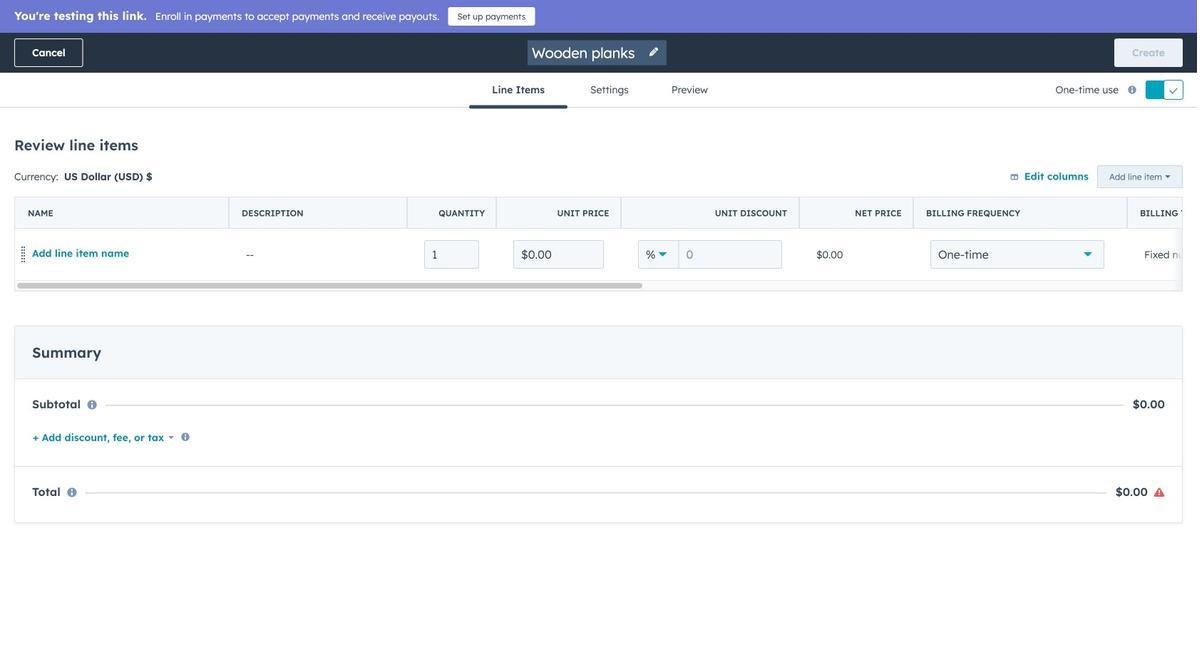 Task type: locate. For each thing, give the bounding box(es) containing it.
7 press to sort. element from the left
[[1026, 190, 1031, 201]]

Add a payment link name field
[[531, 43, 640, 62]]

1 horizontal spatial press to sort. image
[[1026, 190, 1031, 200]]

4 press to sort. element from the left
[[684, 190, 689, 201]]

6 press to sort. image from the left
[[1111, 190, 1117, 200]]

3 press to sort. image from the left
[[684, 190, 689, 200]]

2 press to sort. image from the left
[[571, 190, 576, 200]]

6 press to sort. element from the left
[[946, 190, 951, 201]]

None text field
[[424, 240, 479, 269]]

5 press to sort. element from the left
[[779, 190, 784, 201]]

0 text field
[[679, 240, 782, 269]]

dialog
[[0, 0, 1197, 663]]

navigation
[[469, 73, 728, 109]]

None text field
[[513, 240, 604, 269]]

3 press to sort. element from the left
[[571, 190, 576, 201]]

press to sort. image
[[107, 190, 112, 200], [571, 190, 576, 200], [684, 190, 689, 200], [779, 190, 784, 200], [946, 190, 951, 200], [1111, 190, 1117, 200]]

press to sort. image
[[396, 190, 402, 200], [1026, 190, 1031, 200]]

column header
[[223, 180, 336, 211], [15, 198, 230, 229], [229, 198, 408, 229], [407, 198, 497, 229], [496, 198, 622, 229], [621, 198, 800, 229], [799, 198, 914, 229], [914, 198, 1128, 229], [1128, 198, 1197, 229]]

Search search field
[[34, 136, 320, 165]]

press to sort. element
[[107, 190, 112, 201], [396, 190, 402, 201], [571, 190, 576, 201], [684, 190, 689, 201], [779, 190, 784, 201], [946, 190, 951, 201], [1026, 190, 1031, 201], [1111, 190, 1117, 201]]

0 horizontal spatial press to sort. image
[[396, 190, 402, 200]]



Task type: describe. For each thing, give the bounding box(es) containing it.
2 press to sort. image from the left
[[1026, 190, 1031, 200]]

1 press to sort. image from the left
[[396, 190, 402, 200]]

5 press to sort. image from the left
[[946, 190, 951, 200]]

navigation inside page section element
[[469, 73, 728, 109]]

1 press to sort. element from the left
[[107, 190, 112, 201]]

page section element
[[0, 33, 1197, 109]]

4 press to sort. image from the left
[[779, 190, 784, 200]]

pagination navigation
[[484, 281, 613, 300]]

8 press to sort. element from the left
[[1111, 190, 1117, 201]]

2 press to sort. element from the left
[[396, 190, 402, 201]]

1 press to sort. image from the left
[[107, 190, 112, 200]]



Task type: vqa. For each thing, say whether or not it's contained in the screenshot.
JACOB SIMON image
no



